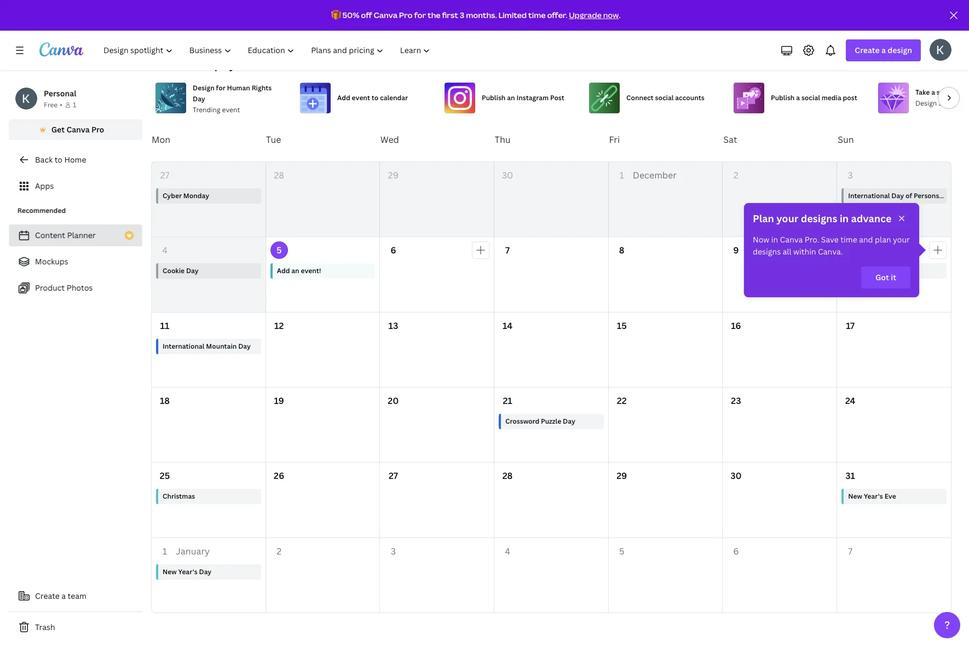 Task type: locate. For each thing, give the bounding box(es) containing it.
add an event!
[[277, 266, 321, 276]]

0 vertical spatial canva
[[374, 10, 398, 20]]

1 vertical spatial in
[[772, 235, 779, 245]]

canva.
[[819, 247, 844, 257]]

an
[[508, 93, 515, 102], [292, 266, 300, 276]]

1 horizontal spatial human
[[849, 266, 872, 276]]

list
[[9, 225, 142, 299]]

1 horizontal spatial to
[[372, 93, 379, 102]]

canva up all
[[781, 235, 804, 245]]

0 vertical spatial new
[[849, 492, 863, 502]]

a inside "dropdown button"
[[882, 45, 887, 55]]

1 horizontal spatial social
[[802, 93, 821, 102]]

a left design
[[882, 45, 887, 55]]

add inside button
[[277, 266, 290, 276]]

learn and play
[[164, 59, 235, 72]]

new inside the january row
[[163, 567, 177, 577]]

pro
[[399, 10, 413, 20], [91, 124, 104, 135]]

1 horizontal spatial your
[[894, 235, 911, 245]]

for inside the design for human rights day trending event
[[216, 83, 226, 93]]

med
[[958, 88, 970, 97]]

pro left the
[[399, 10, 413, 20]]

product photos link
[[9, 277, 142, 299]]

puzzle
[[541, 417, 562, 426]]

1
[[73, 100, 76, 110]]

1 horizontal spatial for
[[414, 10, 426, 20]]

event
[[352, 93, 370, 102], [222, 105, 240, 115]]

and left the plan
[[860, 235, 874, 245]]

canva inside now in canva pro. save time and plan your designs all within canva.
[[781, 235, 804, 245]]

international
[[849, 191, 891, 201], [163, 342, 205, 351]]

connect social accounts
[[627, 93, 705, 102]]

1 horizontal spatial add
[[338, 93, 351, 102]]

time
[[529, 10, 546, 20], [841, 235, 858, 245]]

row containing cookie day
[[152, 237, 952, 313]]

1 vertical spatial designs
[[753, 247, 781, 257]]

1 horizontal spatial time
[[841, 235, 858, 245]]

take
[[916, 88, 931, 97]]

0 vertical spatial row
[[151, 118, 952, 162]]

1 vertical spatial row
[[152, 237, 952, 313]]

designs down now on the right of the page
[[753, 247, 781, 257]]

0 horizontal spatial for
[[216, 83, 226, 93]]

of
[[906, 191, 913, 201]]

an for publish
[[508, 93, 515, 102]]

human down "play" at the top
[[227, 83, 250, 93]]

1 horizontal spatial event
[[352, 93, 370, 102]]

year's
[[865, 492, 884, 502], [178, 567, 198, 577]]

1 vertical spatial canva
[[67, 124, 90, 135]]

2 vertical spatial row
[[152, 463, 952, 538]]

for
[[414, 10, 426, 20], [216, 83, 226, 93]]

1 vertical spatial create
[[35, 591, 60, 602]]

for left the
[[414, 10, 426, 20]]

social right connect
[[656, 93, 674, 102]]

.
[[619, 10, 621, 20]]

new
[[849, 492, 863, 502], [163, 567, 177, 577]]

0 horizontal spatial publish
[[482, 93, 506, 102]]

first
[[442, 10, 459, 20]]

0 vertical spatial create
[[856, 45, 880, 55]]

time left offer.
[[529, 10, 546, 20]]

1 vertical spatial year's
[[178, 567, 198, 577]]

play
[[215, 59, 235, 72]]

human inside the design for human rights day trending event
[[227, 83, 250, 93]]

0 vertical spatial design
[[193, 83, 215, 93]]

0 horizontal spatial an
[[292, 266, 300, 276]]

an inside button
[[292, 266, 300, 276]]

human
[[227, 83, 250, 93], [849, 266, 872, 276]]

2 vertical spatial canva
[[781, 235, 804, 245]]

international mountain day row
[[152, 313, 952, 388]]

year's down january
[[178, 567, 198, 577]]

team
[[68, 591, 87, 602]]

day right the got
[[895, 266, 908, 276]]

event left calendar
[[352, 93, 370, 102]]

a for create a design
[[882, 45, 887, 55]]

with
[[941, 191, 955, 201]]

add up tuesday column header
[[338, 93, 351, 102]]

day up trending
[[193, 94, 205, 104]]

0 vertical spatial rights
[[252, 83, 272, 93]]

1 vertical spatial an
[[292, 266, 300, 276]]

publish left instagram
[[482, 93, 506, 102]]

learn
[[164, 59, 192, 72]]

design for human rights day trending event
[[193, 83, 272, 115]]

2 publish from the left
[[772, 93, 795, 102]]

1 horizontal spatial design
[[916, 99, 938, 108]]

1 vertical spatial to
[[55, 155, 62, 165]]

design down take
[[916, 99, 938, 108]]

international inside "button"
[[849, 191, 891, 201]]

1 vertical spatial pro
[[91, 124, 104, 135]]

0 horizontal spatial human
[[227, 83, 250, 93]]

0 horizontal spatial year's
[[178, 567, 198, 577]]

a right take
[[932, 88, 936, 97]]

your right plan
[[777, 212, 799, 225]]

your
[[777, 212, 799, 225], [894, 235, 911, 245]]

0 vertical spatial designs
[[801, 212, 838, 225]]

post
[[844, 93, 858, 102]]

1 vertical spatial rights
[[874, 266, 894, 276]]

for down "play" at the top
[[216, 83, 226, 93]]

day inside button
[[895, 266, 908, 276]]

your right the plan
[[894, 235, 911, 245]]

0 vertical spatial for
[[414, 10, 426, 20]]

0 vertical spatial time
[[529, 10, 546, 20]]

event!
[[301, 266, 321, 276]]

to left calendar
[[372, 93, 379, 102]]

0 vertical spatial event
[[352, 93, 370, 102]]

design inside take a social med design school
[[916, 99, 938, 108]]

0 horizontal spatial create
[[35, 591, 60, 602]]

1 vertical spatial event
[[222, 105, 240, 115]]

persons
[[914, 191, 940, 201]]

a
[[882, 45, 887, 55], [932, 88, 936, 97], [797, 93, 801, 102], [62, 591, 66, 602]]

0 horizontal spatial designs
[[753, 247, 781, 257]]

1 vertical spatial for
[[216, 83, 226, 93]]

0 vertical spatial and
[[194, 59, 212, 72]]

a inside take a social med design school
[[932, 88, 936, 97]]

0 horizontal spatial event
[[222, 105, 240, 115]]

upgrade
[[569, 10, 602, 20]]

1 horizontal spatial designs
[[801, 212, 838, 225]]

1 horizontal spatial and
[[860, 235, 874, 245]]

1 horizontal spatial new
[[849, 492, 863, 502]]

canva right off
[[374, 10, 398, 20]]

publish up saturday column header
[[772, 93, 795, 102]]

the
[[428, 10, 441, 20]]

rights inside button
[[874, 266, 894, 276]]

0 horizontal spatial to
[[55, 155, 62, 165]]

social left media in the right of the page
[[802, 93, 821, 102]]

0 horizontal spatial rights
[[252, 83, 272, 93]]

a for take a social med design school
[[932, 88, 936, 97]]

create inside "dropdown button"
[[856, 45, 880, 55]]

a left media in the right of the page
[[797, 93, 801, 102]]

designs
[[801, 212, 838, 225], [753, 247, 781, 257]]

0 vertical spatial year's
[[865, 492, 884, 502]]

tuesday column header
[[266, 118, 380, 162]]

0 horizontal spatial design
[[193, 83, 215, 93]]

monday column header
[[151, 118, 266, 162]]

home
[[64, 155, 86, 165]]

1 horizontal spatial canva
[[374, 10, 398, 20]]

tue
[[266, 134, 281, 146]]

create a design button
[[847, 39, 922, 61]]

kendall parks image
[[930, 39, 952, 61]]

0 vertical spatial to
[[372, 93, 379, 102]]

mountain
[[206, 342, 237, 351]]

1 horizontal spatial pro
[[399, 10, 413, 20]]

day
[[193, 94, 205, 104], [892, 191, 905, 201], [186, 266, 199, 276], [895, 266, 908, 276], [238, 342, 251, 351], [563, 417, 576, 426], [199, 567, 212, 577]]

an left instagram
[[508, 93, 515, 102]]

1 horizontal spatial create
[[856, 45, 880, 55]]

design
[[888, 45, 913, 55]]

got it button
[[862, 267, 911, 289]]

1 horizontal spatial in
[[840, 212, 849, 225]]

monday
[[183, 191, 209, 201]]

year's left eve
[[865, 492, 884, 502]]

1 horizontal spatial an
[[508, 93, 515, 102]]

an left event!
[[292, 266, 300, 276]]

day down january
[[199, 567, 212, 577]]

0 horizontal spatial international
[[163, 342, 205, 351]]

create left design
[[856, 45, 880, 55]]

pro inside button
[[91, 124, 104, 135]]

year's inside the january row
[[178, 567, 198, 577]]

1 vertical spatial and
[[860, 235, 874, 245]]

1 horizontal spatial publish
[[772, 93, 795, 102]]

human left the got
[[849, 266, 872, 276]]

canva right get
[[67, 124, 90, 135]]

0 horizontal spatial add
[[277, 266, 290, 276]]

a for publish a social media post
[[797, 93, 801, 102]]

event right trending
[[222, 105, 240, 115]]

1 horizontal spatial rights
[[874, 266, 894, 276]]

design inside the design for human rights day trending event
[[193, 83, 215, 93]]

recommended
[[18, 206, 66, 215]]

0 horizontal spatial in
[[772, 235, 779, 245]]

international inside button
[[163, 342, 205, 351]]

international mountain day button
[[156, 339, 261, 354]]

designs up pro.
[[801, 212, 838, 225]]

time inside now in canva pro. save time and plan your designs all within canva.
[[841, 235, 858, 245]]

list containing content planner
[[9, 225, 142, 299]]

new left eve
[[849, 492, 863, 502]]

social inside take a social med design school
[[937, 88, 956, 97]]

0 horizontal spatial your
[[777, 212, 799, 225]]

1 vertical spatial international
[[163, 342, 205, 351]]

day right puzzle
[[563, 417, 576, 426]]

0 horizontal spatial canva
[[67, 124, 90, 135]]

0 vertical spatial human
[[227, 83, 250, 93]]

international left the mountain
[[163, 342, 205, 351]]

day left of
[[892, 191, 905, 201]]

create left team
[[35, 591, 60, 602]]

learn and play button
[[147, 54, 952, 78]]

your inside now in canva pro. save time and plan your designs all within canva.
[[894, 235, 911, 245]]

1 vertical spatial time
[[841, 235, 858, 245]]

all
[[783, 247, 792, 257]]

2 horizontal spatial social
[[937, 88, 956, 97]]

1 vertical spatial your
[[894, 235, 911, 245]]

and left "play" at the top
[[194, 59, 212, 72]]

time right save
[[841, 235, 858, 245]]

in right now on the right of the page
[[772, 235, 779, 245]]

1 vertical spatial human
[[849, 266, 872, 276]]

1 horizontal spatial year's
[[865, 492, 884, 502]]

crossword puzzle day button
[[499, 414, 604, 430]]

off
[[361, 10, 372, 20]]

in
[[840, 212, 849, 225], [772, 235, 779, 245]]

in left advance
[[840, 212, 849, 225]]

0 vertical spatial add
[[338, 93, 351, 102]]

0 horizontal spatial new
[[163, 567, 177, 577]]

day inside the january row
[[199, 567, 212, 577]]

0 vertical spatial an
[[508, 93, 515, 102]]

get canva pro
[[51, 124, 104, 135]]

back to home
[[35, 155, 86, 165]]

international up advance
[[849, 191, 891, 201]]

mon
[[152, 134, 171, 146]]

and
[[194, 59, 212, 72], [860, 235, 874, 245]]

sun
[[838, 134, 855, 146]]

1 horizontal spatial international
[[849, 191, 891, 201]]

0 horizontal spatial pro
[[91, 124, 104, 135]]

mockups link
[[9, 251, 142, 273]]

new down january
[[163, 567, 177, 577]]

1 vertical spatial add
[[277, 266, 290, 276]]

0 vertical spatial international
[[849, 191, 891, 201]]

add for add an event!
[[277, 266, 290, 276]]

international for international day of persons with disa
[[849, 191, 891, 201]]

social up school
[[937, 88, 956, 97]]

row
[[151, 118, 952, 162], [152, 237, 952, 313], [152, 463, 952, 538]]

2 horizontal spatial canva
[[781, 235, 804, 245]]

create a design
[[856, 45, 913, 55]]

add left event!
[[277, 266, 290, 276]]

design up trending
[[193, 83, 215, 93]]

create inside button
[[35, 591, 60, 602]]

a left team
[[62, 591, 66, 602]]

1 vertical spatial new
[[163, 567, 177, 577]]

0 horizontal spatial and
[[194, 59, 212, 72]]

pro up back to home link
[[91, 124, 104, 135]]

1 vertical spatial design
[[916, 99, 938, 108]]

a inside button
[[62, 591, 66, 602]]

to right back
[[55, 155, 62, 165]]

add for add event to calendar
[[338, 93, 351, 102]]

content planner
[[35, 230, 96, 241]]

to inside back to home link
[[55, 155, 62, 165]]

1 publish from the left
[[482, 93, 506, 102]]



Task type: describe. For each thing, give the bounding box(es) containing it.
publish a social media post
[[772, 93, 858, 102]]

day right the mountain
[[238, 342, 251, 351]]

now
[[753, 235, 770, 245]]

january row
[[152, 538, 952, 613]]

content
[[35, 230, 65, 241]]

add event to calendar
[[338, 93, 408, 102]]

school
[[939, 99, 961, 108]]

trash link
[[9, 617, 142, 639]]

and inside now in canva pro. save time and plan your designs all within canva.
[[860, 235, 874, 245]]

publish for publish an instagram post
[[482, 93, 506, 102]]

product
[[35, 283, 65, 293]]

new year's day button
[[156, 565, 261, 580]]

and inside button
[[194, 59, 212, 72]]

new year's eve
[[849, 492, 897, 502]]

human rights day button
[[842, 264, 947, 279]]

international for international mountain day
[[163, 342, 205, 351]]

create for create a team
[[35, 591, 60, 602]]

trash
[[35, 622, 55, 633]]

crossword
[[506, 417, 540, 426]]

day inside "button"
[[892, 191, 905, 201]]

event inside the design for human rights day trending event
[[222, 105, 240, 115]]

crossword puzzle day
[[506, 417, 576, 426]]

cyber
[[163, 191, 182, 201]]

day right cookie
[[186, 266, 199, 276]]

eve
[[885, 492, 897, 502]]

year's for eve
[[865, 492, 884, 502]]

international day of persons with disa
[[849, 191, 970, 201]]

instagram
[[517, 93, 549, 102]]

new for new year's day
[[163, 567, 177, 577]]

accounts
[[676, 93, 705, 102]]

social for take
[[937, 88, 956, 97]]

crossword puzzle day row
[[152, 388, 952, 463]]

thursday column header
[[495, 118, 609, 162]]

january
[[176, 546, 210, 558]]

saturday column header
[[723, 118, 838, 162]]

plan your designs in advance
[[753, 212, 892, 225]]

calendar
[[380, 93, 408, 102]]

offer.
[[548, 10, 568, 20]]

🎁 50% off canva pro for the first 3 months. limited time offer. upgrade now .
[[331, 10, 621, 20]]

a for create a team
[[62, 591, 66, 602]]

got it
[[876, 272, 897, 283]]

top level navigation element
[[96, 39, 440, 61]]

0 vertical spatial your
[[777, 212, 799, 225]]

human rights day
[[849, 266, 908, 276]]

day inside the design for human rights day trending event
[[193, 94, 205, 104]]

take a social med design school
[[916, 88, 970, 108]]

sunday column header
[[838, 118, 952, 162]]

designs inside now in canva pro. save time and plan your designs all within canva.
[[753, 247, 781, 257]]

wednesday column header
[[380, 118, 495, 162]]

now
[[604, 10, 619, 20]]

human inside button
[[849, 266, 872, 276]]

international day of persons with disa button
[[842, 188, 970, 204]]

upgrade now button
[[569, 10, 619, 20]]

•
[[60, 100, 62, 110]]

international mountain day
[[163, 342, 251, 351]]

fri
[[610, 134, 620, 146]]

wed
[[381, 134, 399, 146]]

post
[[551, 93, 565, 102]]

cookie day
[[163, 266, 199, 276]]

got
[[876, 272, 890, 283]]

advance
[[852, 212, 892, 225]]

0 vertical spatial in
[[840, 212, 849, 225]]

create a team
[[35, 591, 87, 602]]

create for create a design
[[856, 45, 880, 55]]

back to home link
[[9, 149, 142, 171]]

plan
[[753, 212, 775, 225]]

connect
[[627, 93, 654, 102]]

add an event! button
[[271, 264, 376, 279]]

an for add
[[292, 266, 300, 276]]

cyber monday button
[[156, 188, 261, 204]]

now in canva pro. save time and plan your designs all within canva.
[[753, 235, 911, 257]]

friday column header
[[609, 118, 723, 162]]

in inside now in canva pro. save time and plan your designs all within canva.
[[772, 235, 779, 245]]

thu
[[495, 134, 511, 146]]

free
[[44, 100, 58, 110]]

christmas
[[163, 492, 195, 502]]

save
[[822, 235, 839, 245]]

within
[[794, 247, 817, 257]]

publish for publish a social media post
[[772, 93, 795, 102]]

free •
[[44, 100, 62, 110]]

disa
[[957, 191, 970, 201]]

trending
[[193, 105, 221, 115]]

social for publish
[[802, 93, 821, 102]]

back
[[35, 155, 53, 165]]

canva inside button
[[67, 124, 90, 135]]

december
[[633, 169, 677, 181]]

christmas button
[[156, 489, 261, 505]]

new year's eve button
[[842, 489, 947, 505]]

rights inside the design for human rights day trending event
[[252, 83, 272, 93]]

0 vertical spatial pro
[[399, 10, 413, 20]]

get canva pro button
[[9, 119, 142, 140]]

apps link
[[9, 175, 142, 197]]

year's for day
[[178, 567, 198, 577]]

months.
[[466, 10, 497, 20]]

media
[[822, 93, 842, 102]]

3
[[460, 10, 465, 20]]

new for new year's eve
[[849, 492, 863, 502]]

🎁
[[331, 10, 341, 20]]

planner
[[67, 230, 96, 241]]

cyber monday
[[163, 191, 209, 201]]

limited
[[499, 10, 527, 20]]

get
[[51, 124, 65, 135]]

pro.
[[805, 235, 820, 245]]

photos
[[67, 283, 93, 293]]

december row
[[152, 162, 970, 237]]

0 horizontal spatial time
[[529, 10, 546, 20]]

row containing christmas
[[152, 463, 952, 538]]

cookie
[[163, 266, 185, 276]]

row containing mon
[[151, 118, 952, 162]]

0 horizontal spatial social
[[656, 93, 674, 102]]

cookie day button
[[156, 264, 261, 279]]

it
[[892, 272, 897, 283]]



Task type: vqa. For each thing, say whether or not it's contained in the screenshot.
Planner
yes



